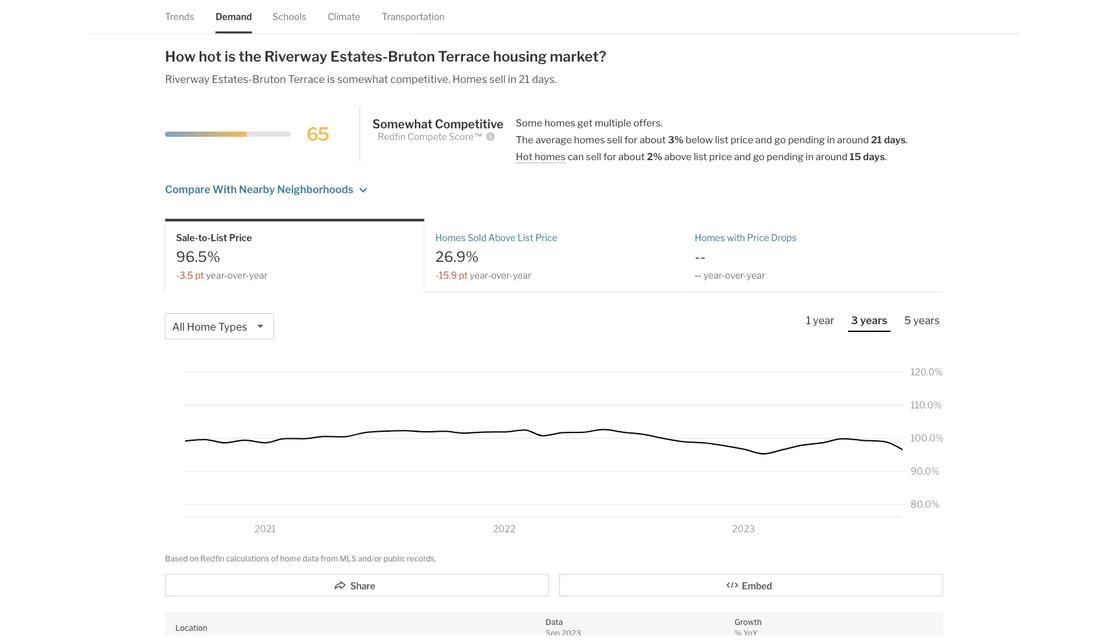 Task type: vqa. For each thing, say whether or not it's contained in the screenshot.


Task type: locate. For each thing, give the bounding box(es) containing it.
hot
[[516, 150, 533, 162]]

bruton up "competitive."
[[388, 48, 435, 65]]

riverway down schools link
[[264, 48, 328, 65]]

over- down with at the top of page
[[725, 270, 747, 281]]

1 vertical spatial and
[[734, 150, 751, 162]]

price right above
[[536, 232, 558, 243]]

2 horizontal spatial year-
[[704, 270, 725, 281]]

sell right can
[[586, 150, 602, 162]]

over- up types
[[228, 270, 249, 281]]

0 horizontal spatial list
[[211, 232, 227, 243]]

2 list from the left
[[518, 232, 534, 243]]

1 horizontal spatial list
[[518, 232, 534, 243]]

1 horizontal spatial pt
[[459, 270, 468, 281]]

1 horizontal spatial year-
[[470, 270, 491, 281]]

and right below
[[756, 134, 773, 145]]

0 vertical spatial sell
[[490, 73, 506, 85]]

price inside homes sold above list price 26.9% -15.9 pt year-over-year
[[536, 232, 558, 243]]

2 price from the left
[[536, 232, 558, 243]]

price right below
[[731, 134, 754, 145]]

™
[[474, 131, 483, 142]]

0 vertical spatial estates-
[[331, 48, 388, 65]]

1 pt from the left
[[195, 270, 204, 281]]

homes down the average
[[535, 150, 566, 162]]

year- for --
[[704, 270, 725, 281]]

price
[[731, 134, 754, 145], [710, 150, 732, 162]]

for down the multiple
[[604, 150, 617, 162]]

list down below
[[694, 150, 707, 162]]

bruton down the at top left
[[253, 73, 286, 85]]

0 vertical spatial and
[[756, 134, 773, 145]]

list
[[715, 134, 729, 145], [694, 150, 707, 162]]

calculations
[[226, 554, 269, 563]]

somewhat
[[337, 73, 388, 85]]

market?
[[550, 48, 607, 65]]

estates-
[[331, 48, 388, 65], [212, 73, 253, 85]]

15.9
[[439, 270, 457, 281]]

all
[[172, 320, 185, 333]]

1 vertical spatial 21
[[871, 134, 882, 145]]

about left 2%
[[619, 150, 645, 162]]

- inside the sale-to-list price 96.5% -3.5 pt year-over-year
[[176, 270, 180, 281]]

0 horizontal spatial go
[[753, 150, 765, 162]]

terrace left the somewhat
[[288, 73, 325, 85]]

is left the at top left
[[225, 48, 236, 65]]

2 pt from the left
[[459, 270, 468, 281]]

1 horizontal spatial is
[[327, 73, 335, 85]]

get
[[578, 117, 593, 128]]

15
[[850, 150, 861, 162]]

pt right the 15.9
[[459, 270, 468, 281]]

1 horizontal spatial estates-
[[331, 48, 388, 65]]

3 years
[[852, 314, 888, 327]]

homes
[[545, 117, 576, 128], [574, 134, 605, 145], [535, 150, 566, 162]]

0 vertical spatial price
[[731, 134, 754, 145]]

average
[[536, 134, 572, 145]]

26.9%
[[436, 248, 479, 265]]

3.5
[[180, 270, 193, 281]]

compare
[[165, 183, 210, 196]]

3 price from the left
[[747, 232, 770, 243]]

year- inside the sale-to-list price 96.5% -3.5 pt year-over-year
[[206, 270, 228, 281]]

0 vertical spatial list
[[715, 134, 729, 145]]

years
[[861, 314, 888, 327], [914, 314, 940, 327]]

2 horizontal spatial over-
[[725, 270, 747, 281]]

pt right the 3.5 at the left top
[[195, 270, 204, 281]]

list right below
[[715, 134, 729, 145]]

riverway
[[264, 48, 328, 65], [165, 73, 210, 85]]

pt inside the sale-to-list price 96.5% -3.5 pt year-over-year
[[195, 270, 204, 281]]

embed button
[[559, 574, 943, 596]]

price
[[229, 232, 252, 243], [536, 232, 558, 243], [747, 232, 770, 243]]

data
[[546, 618, 563, 627]]

years right 5 at the right of page
[[914, 314, 940, 327]]

over-
[[228, 270, 249, 281], [491, 270, 513, 281], [725, 270, 747, 281]]

share button
[[165, 574, 549, 596]]

about
[[640, 134, 666, 145], [619, 150, 645, 162]]

0 vertical spatial terrace
[[438, 48, 490, 65]]

year
[[249, 270, 268, 281], [513, 270, 532, 281], [747, 270, 766, 281], [813, 314, 835, 327]]

2 year- from the left
[[470, 270, 491, 281]]

1 vertical spatial list
[[694, 150, 707, 162]]

1 horizontal spatial redfin
[[378, 131, 406, 142]]

around up 15
[[837, 134, 869, 145]]

65
[[307, 123, 329, 145]]

over- inside homes sold above list price 26.9% -15.9 pt year-over-year
[[491, 270, 513, 281]]

0 horizontal spatial year-
[[206, 270, 228, 281]]

pending
[[788, 134, 825, 145], [767, 150, 804, 162]]

3 over- from the left
[[725, 270, 747, 281]]

days
[[884, 134, 906, 145], [863, 150, 885, 162]]

year inside the sale-to-list price 96.5% -3.5 pt year-over-year
[[249, 270, 268, 281]]

redfin
[[378, 131, 406, 142], [201, 554, 224, 563]]

2 years from the left
[[914, 314, 940, 327]]

and
[[756, 134, 773, 145], [734, 150, 751, 162]]

5
[[905, 314, 912, 327]]

share
[[350, 581, 375, 592]]

1 horizontal spatial bruton
[[388, 48, 435, 65]]

pt inside homes sold above list price 26.9% -15.9 pt year-over-year
[[459, 270, 468, 281]]

0 vertical spatial redfin
[[378, 131, 406, 142]]

-
[[695, 248, 700, 265], [700, 248, 706, 265], [176, 270, 180, 281], [436, 270, 439, 281], [695, 270, 699, 281], [699, 270, 702, 281]]

1 vertical spatial around
[[816, 150, 848, 162]]

home
[[187, 320, 216, 333]]

list inside the sale-to-list price 96.5% -3.5 pt year-over-year
[[211, 232, 227, 243]]

1 vertical spatial .
[[885, 150, 887, 162]]

2 vertical spatial in
[[806, 150, 814, 162]]

list right above
[[518, 232, 534, 243]]

0 horizontal spatial bruton
[[253, 73, 286, 85]]

homes inside homes sold above list price 26.9% -15.9 pt year-over-year
[[436, 232, 466, 243]]

1 horizontal spatial go
[[775, 134, 786, 145]]

1 horizontal spatial list
[[715, 134, 729, 145]]

0 horizontal spatial terrace
[[288, 73, 325, 85]]

price right to-
[[229, 232, 252, 243]]

1 vertical spatial riverway
[[165, 73, 210, 85]]

terrace up "competitive."
[[438, 48, 490, 65]]

0 vertical spatial riverway
[[264, 48, 328, 65]]

for down offers.
[[625, 134, 638, 145]]

year inside homes sold above list price 26.9% -15.9 pt year-over-year
[[513, 270, 532, 281]]

drops
[[771, 232, 797, 243]]

estates- up riverway estates-bruton terrace is somewhat competitive. homes sell in 21 days.
[[331, 48, 388, 65]]

competitive.
[[391, 73, 451, 85]]

1 vertical spatial estates-
[[212, 73, 253, 85]]

1 horizontal spatial .
[[906, 134, 908, 145]]

demand link
[[216, 0, 252, 33]]

and right above
[[734, 150, 751, 162]]

sell down 'housing'
[[490, 73, 506, 85]]

is left the somewhat
[[327, 73, 335, 85]]

1 horizontal spatial in
[[806, 150, 814, 162]]

sell for homes
[[607, 134, 623, 145]]

the
[[516, 134, 534, 145]]

1 vertical spatial homes
[[574, 134, 605, 145]]

around
[[837, 134, 869, 145], [816, 150, 848, 162]]

years inside button
[[861, 314, 888, 327]]

riverway down the how
[[165, 73, 210, 85]]

1 horizontal spatial over-
[[491, 270, 513, 281]]

over- for --
[[725, 270, 747, 281]]

homes up 26.9%
[[436, 232, 466, 243]]

over- down above
[[491, 270, 513, 281]]

1 horizontal spatial price
[[536, 232, 558, 243]]

terrace
[[438, 48, 490, 65], [288, 73, 325, 85]]

sell
[[490, 73, 506, 85], [607, 134, 623, 145], [586, 150, 602, 162]]

price right with at the top of page
[[747, 232, 770, 243]]

0 vertical spatial is
[[225, 48, 236, 65]]

around left 15
[[816, 150, 848, 162]]

sale-to-list price 96.5% -3.5 pt year-over-year
[[176, 232, 268, 281]]

3 year- from the left
[[704, 270, 725, 281]]

1 vertical spatial for
[[604, 150, 617, 162]]

sell down the multiple
[[607, 134, 623, 145]]

in
[[508, 73, 517, 85], [827, 134, 835, 145], [806, 150, 814, 162]]

pt
[[195, 270, 204, 281], [459, 270, 468, 281]]

0 horizontal spatial pt
[[195, 270, 204, 281]]

0 horizontal spatial price
[[229, 232, 252, 243]]

above
[[665, 150, 692, 162]]

price down below
[[710, 150, 732, 162]]

redfin left compete
[[378, 131, 406, 142]]

1 list from the left
[[211, 232, 227, 243]]

year- inside homes with price drops -- -- year-over-year
[[704, 270, 725, 281]]

1 price from the left
[[229, 232, 252, 243]]

years inside button
[[914, 314, 940, 327]]

to-
[[198, 232, 211, 243]]

0 horizontal spatial sell
[[490, 73, 506, 85]]

homes up the average
[[545, 117, 576, 128]]

- inside homes sold above list price 26.9% -15.9 pt year-over-year
[[436, 270, 439, 281]]

for
[[625, 134, 638, 145], [604, 150, 617, 162]]

1 horizontal spatial years
[[914, 314, 940, 327]]

below
[[686, 134, 713, 145]]

0 horizontal spatial over-
[[228, 270, 249, 281]]

1 vertical spatial is
[[327, 73, 335, 85]]

1 vertical spatial redfin
[[201, 554, 224, 563]]

1 years from the left
[[861, 314, 888, 327]]

homes down the 'get'
[[574, 134, 605, 145]]

sale-
[[176, 232, 198, 243]]

over- inside homes with price drops -- -- year-over-year
[[725, 270, 747, 281]]

0 vertical spatial for
[[625, 134, 638, 145]]

1 year- from the left
[[206, 270, 228, 281]]

climate link
[[328, 0, 360, 33]]

2 horizontal spatial sell
[[607, 134, 623, 145]]

over- inside the sale-to-list price 96.5% -3.5 pt year-over-year
[[228, 270, 249, 281]]

0 horizontal spatial in
[[508, 73, 517, 85]]

price inside homes with price drops -- -- year-over-year
[[747, 232, 770, 243]]

1 vertical spatial about
[[619, 150, 645, 162]]

1 vertical spatial bruton
[[253, 73, 286, 85]]

schools link
[[273, 0, 306, 33]]

1 vertical spatial sell
[[607, 134, 623, 145]]

0 vertical spatial .
[[906, 134, 908, 145]]

about up 2%
[[640, 134, 666, 145]]

years right 3
[[861, 314, 888, 327]]

over- for 96.5%
[[228, 270, 249, 281]]

can
[[568, 150, 584, 162]]

0 horizontal spatial 21
[[519, 73, 530, 85]]

1 over- from the left
[[228, 270, 249, 281]]

0 vertical spatial about
[[640, 134, 666, 145]]

sell for homes
[[490, 73, 506, 85]]

1 horizontal spatial terrace
[[438, 48, 490, 65]]

homes left with at the top of page
[[695, 232, 725, 243]]

21
[[519, 73, 530, 85], [871, 134, 882, 145]]

compete
[[408, 131, 447, 142]]

estates- down the at top left
[[212, 73, 253, 85]]

2 over- from the left
[[491, 270, 513, 281]]

1 vertical spatial terrace
[[288, 73, 325, 85]]

.
[[906, 134, 908, 145], [885, 150, 887, 162]]

0 vertical spatial go
[[775, 134, 786, 145]]

1 vertical spatial in
[[827, 134, 835, 145]]

is
[[225, 48, 236, 65], [327, 73, 335, 85]]

1 vertical spatial pending
[[767, 150, 804, 162]]

homes for -
[[695, 232, 725, 243]]

bruton
[[388, 48, 435, 65], [253, 73, 286, 85]]

1 horizontal spatial 21
[[871, 134, 882, 145]]

redfin right the on
[[201, 554, 224, 563]]

homes inside homes with price drops -- -- year-over-year
[[695, 232, 725, 243]]

homes for price
[[436, 232, 466, 243]]

list up 96.5%
[[211, 232, 227, 243]]

2 horizontal spatial price
[[747, 232, 770, 243]]

1 year
[[806, 314, 835, 327]]

0 vertical spatial bruton
[[388, 48, 435, 65]]

0 horizontal spatial years
[[861, 314, 888, 327]]

1 horizontal spatial sell
[[586, 150, 602, 162]]



Task type: describe. For each thing, give the bounding box(es) containing it.
score
[[449, 131, 474, 142]]

riverway estates-bruton terrace is somewhat competitive. homes sell in 21 days.
[[165, 73, 557, 85]]

redfin compete score ™
[[378, 131, 483, 142]]

neighborhoods
[[277, 183, 354, 196]]

the
[[239, 48, 261, 65]]

with
[[213, 183, 237, 196]]

0 horizontal spatial for
[[604, 150, 617, 162]]

0 horizontal spatial is
[[225, 48, 236, 65]]

transportation link
[[382, 0, 445, 33]]

year- for 96.5%
[[206, 270, 228, 281]]

housing
[[493, 48, 547, 65]]

96.5%
[[176, 248, 220, 265]]

types
[[218, 320, 247, 333]]

0 vertical spatial homes
[[545, 117, 576, 128]]

hot
[[199, 48, 222, 65]]

1 horizontal spatial riverway
[[264, 48, 328, 65]]

all home types
[[172, 320, 247, 333]]

home
[[280, 554, 301, 563]]

above
[[489, 232, 516, 243]]

mls
[[340, 554, 357, 563]]

0 vertical spatial pending
[[788, 134, 825, 145]]

1 vertical spatial price
[[710, 150, 732, 162]]

list inside homes sold above list price 26.9% -15.9 pt year-over-year
[[518, 232, 534, 243]]

based
[[165, 554, 188, 563]]

based on redfin calculations of home data from mls and/or public records.
[[165, 554, 437, 563]]

1
[[806, 314, 811, 327]]

21 inside "some homes get multiple offers. the average homes  sell for about 3% below list price and  go pending in around 21 days . hot homes can  sell for about 2% above list price and  go pending in around 15 days ."
[[871, 134, 882, 145]]

growth
[[735, 618, 762, 627]]

public
[[384, 554, 405, 563]]

3 years button
[[848, 313, 891, 332]]

homes with price drops -- -- year-over-year
[[695, 232, 797, 281]]

homes up competitive
[[453, 73, 487, 85]]

on
[[190, 554, 199, 563]]

records.
[[407, 554, 437, 563]]

year- inside homes sold above list price 26.9% -15.9 pt year-over-year
[[470, 270, 491, 281]]

2%
[[647, 150, 662, 162]]

0 vertical spatial in
[[508, 73, 517, 85]]

demand
[[216, 11, 252, 22]]

compare with nearby neighborhoods
[[165, 183, 354, 196]]

years for 3 years
[[861, 314, 888, 327]]

climate
[[328, 11, 360, 22]]

0 horizontal spatial and
[[734, 150, 751, 162]]

0 horizontal spatial estates-
[[212, 73, 253, 85]]

years for 5 years
[[914, 314, 940, 327]]

0 horizontal spatial redfin
[[201, 554, 224, 563]]

somewhat competitive
[[373, 117, 504, 131]]

2 vertical spatial homes
[[535, 150, 566, 162]]

1 vertical spatial go
[[753, 150, 765, 162]]

with
[[727, 232, 745, 243]]

1 horizontal spatial for
[[625, 134, 638, 145]]

0 horizontal spatial list
[[694, 150, 707, 162]]

2 horizontal spatial in
[[827, 134, 835, 145]]

trends link
[[165, 0, 194, 33]]

0 vertical spatial 21
[[519, 73, 530, 85]]

nearby
[[239, 183, 275, 196]]

1 vertical spatial days
[[863, 150, 885, 162]]

multiple
[[595, 117, 632, 128]]

5 years button
[[901, 313, 943, 331]]

schools
[[273, 11, 306, 22]]

2 vertical spatial sell
[[586, 150, 602, 162]]

3
[[852, 314, 858, 327]]

sold
[[468, 232, 487, 243]]

0 horizontal spatial .
[[885, 150, 887, 162]]

from
[[321, 554, 338, 563]]

0 vertical spatial around
[[837, 134, 869, 145]]

some homes get multiple offers. the average homes  sell for about 3% below list price and  go pending in around 21 days . hot homes can  sell for about 2% above list price and  go pending in around 15 days .
[[516, 117, 908, 162]]

0 vertical spatial days
[[884, 134, 906, 145]]

price inside the sale-to-list price 96.5% -3.5 pt year-over-year
[[229, 232, 252, 243]]

days.
[[532, 73, 557, 85]]

competitive
[[435, 117, 504, 131]]

and/or
[[358, 554, 382, 563]]

year inside button
[[813, 314, 835, 327]]

how
[[165, 48, 196, 65]]

homes sold above list price 26.9% -15.9 pt year-over-year
[[436, 232, 558, 281]]

0 horizontal spatial riverway
[[165, 73, 210, 85]]

some
[[516, 117, 543, 128]]

data
[[303, 554, 319, 563]]

transportation
[[382, 11, 445, 22]]

5 years
[[905, 314, 940, 327]]

of
[[271, 554, 279, 563]]

offers.
[[634, 117, 663, 128]]

how hot is the riverway estates-bruton terrace housing market?
[[165, 48, 607, 65]]

year inside homes with price drops -- -- year-over-year
[[747, 270, 766, 281]]

3%
[[668, 134, 684, 145]]

embed
[[742, 581, 772, 592]]

trends
[[165, 11, 194, 22]]

location
[[175, 623, 207, 633]]

1 year button
[[803, 313, 838, 331]]

1 horizontal spatial and
[[756, 134, 773, 145]]

somewhat
[[373, 117, 433, 131]]



